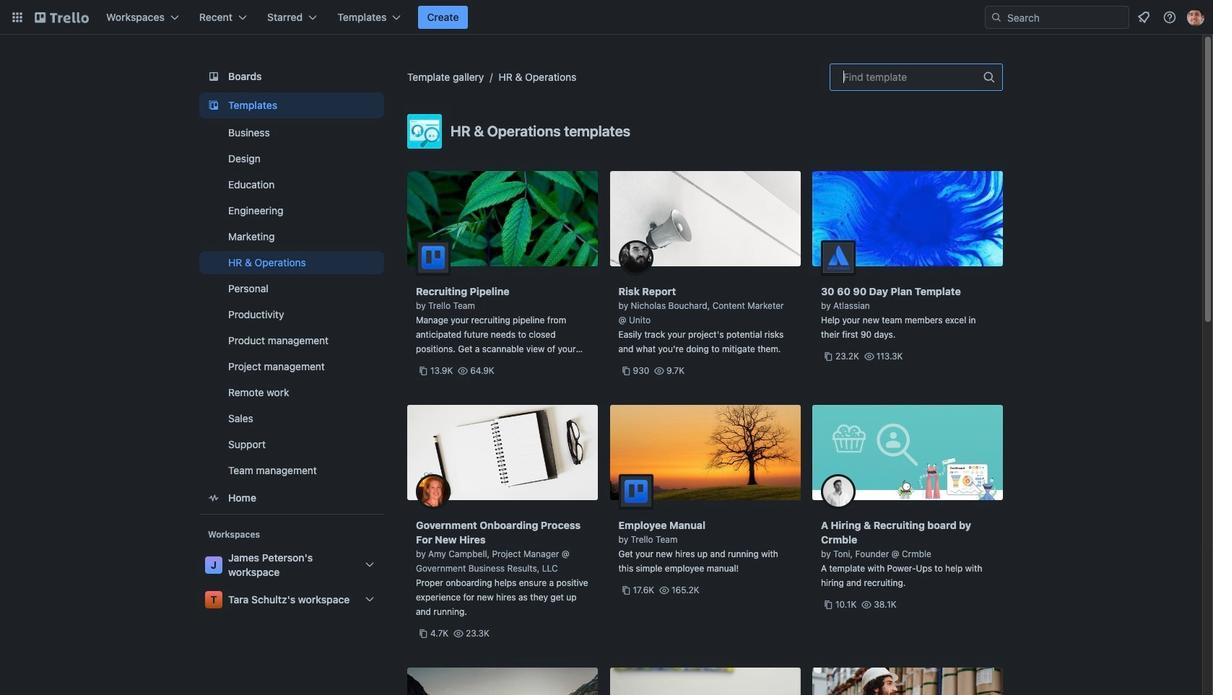 Task type: describe. For each thing, give the bounding box(es) containing it.
trello team image
[[619, 474, 653, 509]]

Search field
[[985, 6, 1129, 29]]

search image
[[991, 12, 1002, 23]]

hr & operations icon image
[[407, 114, 442, 149]]

primary element
[[0, 0, 1213, 35]]

trello team image
[[416, 240, 451, 275]]

home image
[[205, 490, 222, 507]]

amy campbell, project manager @ government business results, llc image
[[416, 474, 451, 509]]

james peterson (jamespeterson93) image
[[1187, 9, 1205, 26]]

open information menu image
[[1163, 10, 1177, 25]]

nicholas bouchard, content marketer @ unito image
[[619, 240, 653, 275]]



Task type: vqa. For each thing, say whether or not it's contained in the screenshot.
board "icon"
yes



Task type: locate. For each thing, give the bounding box(es) containing it.
0 notifications image
[[1135, 9, 1153, 26]]

template board image
[[205, 97, 222, 114]]

back to home image
[[35, 6, 89, 29]]

None field
[[830, 64, 1003, 91]]

toni, founder @ crmble image
[[821, 474, 856, 509]]

atlassian image
[[821, 240, 856, 275]]

board image
[[205, 68, 222, 85]]



